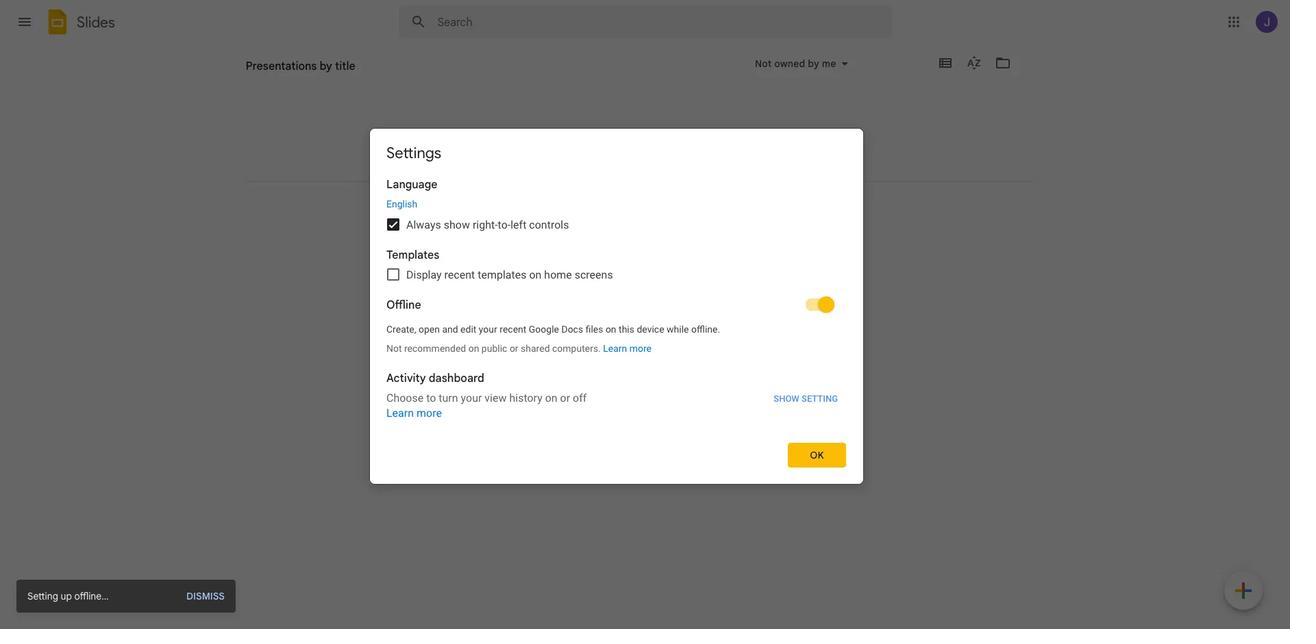Task type: describe. For each thing, give the bounding box(es) containing it.
settings dialog
[[369, 128, 864, 486]]

0 vertical spatial or
[[510, 343, 519, 354]]

create, open and edit your recent google docs files on this device while offline.
[[387, 324, 721, 335]]

templates
[[387, 248, 440, 262]]

display recent templates on home screens
[[407, 268, 613, 281]]

search image
[[405, 8, 432, 36]]

ok
[[810, 450, 825, 462]]

activity dashboard
[[387, 372, 485, 386]]

offline…
[[74, 591, 109, 603]]

always
[[407, 218, 441, 231]]

controls
[[529, 218, 569, 231]]

screens
[[575, 268, 613, 281]]

not
[[387, 343, 402, 354]]

show setting
[[774, 394, 838, 404]]

shared
[[521, 343, 550, 354]]

learn more link for not recommended on public or shared computers. learn more
[[603, 343, 652, 354]]

1 horizontal spatial more
[[630, 343, 652, 354]]

edit
[[461, 324, 477, 335]]

templates
[[478, 268, 527, 281]]

while
[[667, 324, 689, 335]]

offline.
[[692, 324, 721, 335]]

left
[[511, 218, 527, 231]]

files
[[586, 324, 604, 335]]

turn
[[439, 392, 458, 405]]

setting up offline…
[[27, 591, 109, 603]]

activity
[[387, 372, 426, 386]]

computers.
[[553, 343, 601, 354]]

english link
[[387, 198, 418, 209]]

dismiss button
[[180, 590, 225, 604]]

0 vertical spatial your
[[479, 324, 498, 335]]

2 presentations by title from the top
[[246, 65, 342, 77]]

this
[[619, 324, 635, 335]]

1 horizontal spatial learn
[[603, 343, 627, 354]]

show
[[774, 394, 800, 404]]

to-
[[498, 218, 511, 231]]

history
[[510, 392, 543, 405]]

settings heading
[[387, 144, 442, 162]]

presentations by title heading
[[246, 44, 356, 88]]

recommended
[[404, 343, 466, 354]]

show
[[444, 218, 470, 231]]

open
[[419, 324, 440, 335]]

setting
[[802, 394, 838, 404]]

by inside heading
[[320, 60, 332, 73]]

public
[[482, 343, 508, 354]]

to
[[426, 392, 436, 405]]

show setting button
[[773, 391, 839, 407]]

2 presentations from the top
[[246, 65, 308, 77]]

device
[[637, 324, 665, 335]]

0 horizontal spatial recent
[[445, 268, 475, 281]]

setting
[[27, 591, 58, 603]]



Task type: locate. For each thing, give the bounding box(es) containing it.
more
[[630, 343, 652, 354], [417, 407, 442, 420]]

google
[[529, 324, 559, 335]]

presentations
[[246, 60, 317, 73], [246, 65, 308, 77]]

right-
[[473, 218, 498, 231]]

0 horizontal spatial learn
[[387, 407, 414, 420]]

0 horizontal spatial more
[[417, 407, 442, 420]]

title inside heading
[[335, 60, 356, 73]]

0 vertical spatial learn more link
[[603, 343, 652, 354]]

1 horizontal spatial learn more link
[[603, 343, 652, 354]]

create new presentation image
[[1225, 572, 1263, 614]]

create,
[[387, 324, 416, 335]]

more inside choose to turn your view history on or off learn more
[[417, 407, 442, 420]]

learn
[[603, 343, 627, 354], [387, 407, 414, 420]]

on left this
[[606, 324, 617, 335]]

title
[[335, 60, 356, 73], [324, 65, 342, 77]]

or inside choose to turn your view history on or off learn more
[[560, 392, 570, 405]]

display
[[407, 268, 442, 281]]

by
[[320, 60, 332, 73], [311, 65, 322, 77]]

learn more link
[[603, 343, 652, 354], [387, 407, 442, 420]]

home
[[545, 268, 572, 281]]

learn inside choose to turn your view history on or off learn more
[[387, 407, 414, 420]]

on
[[529, 268, 542, 281], [606, 324, 617, 335], [469, 343, 479, 354], [545, 392, 558, 405]]

ok button
[[788, 444, 847, 468]]

and
[[442, 324, 458, 335]]

Always show right-to-left controls checkbox
[[387, 218, 400, 231]]

up
[[61, 591, 72, 603]]

learn more link down choose
[[387, 407, 442, 420]]

recent up "not recommended on public or shared computers. learn more"
[[500, 324, 527, 335]]

offline
[[387, 299, 421, 312]]

on down edit
[[469, 343, 479, 354]]

learn down this
[[603, 343, 627, 354]]

on left home
[[529, 268, 542, 281]]

dashboard
[[429, 372, 485, 386]]

presentations inside heading
[[246, 60, 317, 73]]

on inside choose to turn your view history on or off learn more
[[545, 392, 558, 405]]

1 vertical spatial your
[[461, 392, 482, 405]]

1 presentations by title from the top
[[246, 60, 356, 73]]

choose to turn your view history on or off learn more
[[387, 392, 587, 420]]

None search field
[[399, 5, 892, 38]]

more down to on the bottom of the page
[[417, 407, 442, 420]]

view
[[485, 392, 507, 405]]

or right public
[[510, 343, 519, 354]]

recent right display
[[445, 268, 475, 281]]

0 vertical spatial learn
[[603, 343, 627, 354]]

your right edit
[[479, 324, 498, 335]]

1 vertical spatial learn
[[387, 407, 414, 420]]

0 horizontal spatial or
[[510, 343, 519, 354]]

more down 'device'
[[630, 343, 652, 354]]

choose
[[387, 392, 424, 405]]

section
[[16, 581, 236, 614]]

learn more link down this
[[603, 343, 652, 354]]

or
[[510, 343, 519, 354], [560, 392, 570, 405]]

1 vertical spatial recent
[[500, 324, 527, 335]]

0 vertical spatial recent
[[445, 268, 475, 281]]

your
[[479, 324, 498, 335], [461, 392, 482, 405]]

1 vertical spatial learn more link
[[387, 407, 442, 420]]

slides link
[[44, 8, 115, 38]]

not recommended on public or shared computers. learn more
[[387, 343, 652, 354]]

language
[[387, 178, 438, 192]]

1 horizontal spatial recent
[[500, 324, 527, 335]]

1 presentations from the top
[[246, 60, 317, 73]]

or left off at bottom
[[560, 392, 570, 405]]

0 horizontal spatial learn more link
[[387, 407, 442, 420]]

your inside choose to turn your view history on or off learn more
[[461, 392, 482, 405]]

docs
[[562, 324, 583, 335]]

1 vertical spatial more
[[417, 407, 442, 420]]

presentations by title
[[246, 60, 356, 73], [246, 65, 342, 77]]

always show right-to-left controls
[[407, 218, 569, 231]]

0 vertical spatial more
[[630, 343, 652, 354]]

section containing setting up offline…
[[16, 581, 236, 614]]

your right turn
[[461, 392, 482, 405]]

language english
[[387, 178, 438, 209]]

Display recent templates on home screens checkbox
[[387, 268, 400, 281]]

english
[[387, 198, 418, 209]]

learn more link for choose to turn your view history on or off learn more
[[387, 407, 442, 420]]

learn down choose
[[387, 407, 414, 420]]

1 horizontal spatial or
[[560, 392, 570, 405]]

slides
[[77, 13, 115, 31]]

on right history
[[545, 392, 558, 405]]

recent
[[445, 268, 475, 281], [500, 324, 527, 335]]

settings
[[387, 144, 442, 162]]

dismiss
[[186, 591, 225, 603]]

1 vertical spatial or
[[560, 392, 570, 405]]

off
[[573, 392, 587, 405]]



Task type: vqa. For each thing, say whether or not it's contained in the screenshot.
the leftmost the Learn
yes



